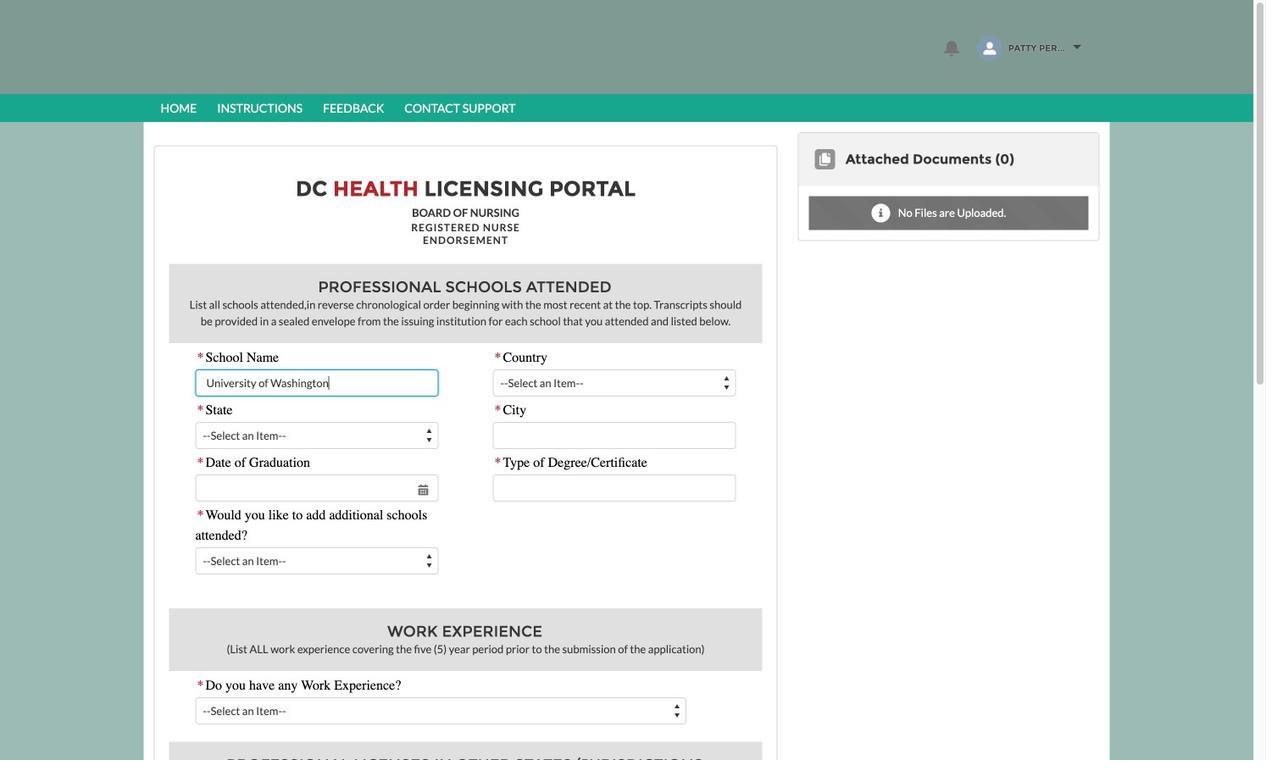 Task type: vqa. For each thing, say whether or not it's contained in the screenshot.
menu
yes



Task type: locate. For each thing, give the bounding box(es) containing it.
banner
[[0, 0, 1254, 122]]

patty persimmon image
[[977, 36, 1003, 61]]

menu
[[150, 94, 1103, 122]]

group
[[195, 449, 439, 502]]

None text field
[[195, 370, 439, 397], [493, 422, 736, 449], [493, 475, 736, 502], [195, 370, 439, 397], [493, 422, 736, 449], [493, 475, 736, 502]]

main content
[[144, 122, 1110, 760]]

None text field
[[195, 475, 439, 502]]



